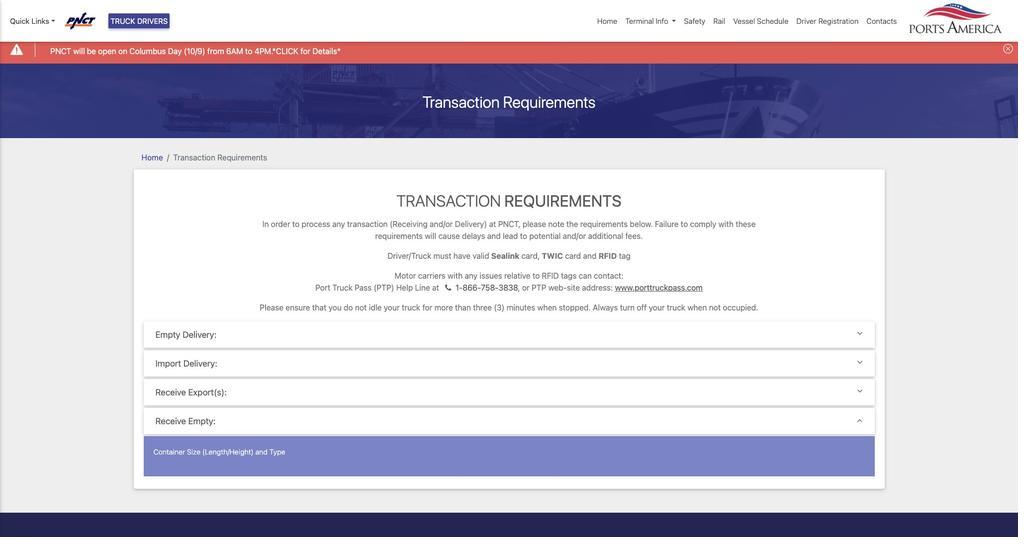 Task type: vqa. For each thing, say whether or not it's contained in the screenshot.
the right for
yes



Task type: locate. For each thing, give the bounding box(es) containing it.
0 vertical spatial with
[[719, 220, 734, 229]]

on
[[118, 47, 127, 56]]

1 horizontal spatial truck
[[332, 284, 353, 292]]

off
[[637, 303, 647, 312]]

will left the be
[[73, 47, 85, 56]]

additional
[[588, 232, 623, 241]]

safety link
[[680, 11, 709, 31]]

to inside motor carriers with any issues relative to rfid tags can contact: port truck pass (ptp) help line at
[[533, 272, 540, 281]]

delivery:
[[183, 330, 217, 340], [183, 359, 217, 369]]

any inside motor carriers with any issues relative to rfid tags can contact: port truck pass (ptp) help line at
[[465, 272, 478, 281]]

to up ptp
[[533, 272, 540, 281]]

phone image
[[445, 284, 451, 292]]

2 truck from the left
[[667, 303, 685, 312]]

0 vertical spatial transaction requirements
[[422, 92, 596, 111]]

driver/truck must have valid sealink card, twic card and rfid tag
[[388, 252, 631, 261]]

to
[[245, 47, 252, 56], [292, 220, 300, 229], [681, 220, 688, 229], [520, 232, 527, 241], [533, 272, 540, 281]]

links
[[32, 16, 49, 25]]

web-
[[548, 284, 567, 292]]

1 horizontal spatial and/or
[[563, 232, 586, 241]]

do
[[344, 303, 353, 312]]

0 horizontal spatial not
[[355, 303, 367, 312]]

and right card
[[583, 252, 597, 261]]

and left 'type'
[[255, 448, 268, 457]]

columbus
[[129, 47, 166, 56]]

pnct
[[50, 47, 71, 56]]

1 vertical spatial delivery:
[[183, 359, 217, 369]]

1 horizontal spatial will
[[425, 232, 436, 241]]

2 your from the left
[[649, 303, 665, 312]]

1 horizontal spatial truck
[[667, 303, 685, 312]]

truck left drivers
[[110, 16, 135, 25]]

1 not from the left
[[355, 303, 367, 312]]

0 horizontal spatial your
[[384, 303, 400, 312]]

not left 'occupied.'
[[709, 303, 721, 312]]

export(s):
[[188, 388, 227, 398]]

must
[[433, 252, 451, 261]]

at
[[489, 220, 496, 229], [432, 284, 439, 292]]

home link
[[593, 11, 621, 31], [142, 153, 163, 162]]

rail
[[713, 16, 725, 25]]

empty delivery:
[[155, 330, 217, 340]]

truck inside motor carriers with any issues relative to rfid tags can contact: port truck pass (ptp) help line at
[[332, 284, 353, 292]]

idle
[[369, 303, 382, 312]]

delivery: up "export(s):"
[[183, 359, 217, 369]]

registration
[[818, 16, 859, 25]]

truck down help at the bottom left
[[402, 303, 420, 312]]

1 horizontal spatial for
[[422, 303, 432, 312]]

terminal info link
[[621, 11, 680, 31]]

1 vertical spatial truck
[[332, 284, 353, 292]]

rfid left tag
[[599, 252, 617, 261]]

and
[[487, 232, 501, 241], [583, 252, 597, 261], [255, 448, 268, 457]]

1 vertical spatial and/or
[[563, 232, 586, 241]]

container
[[153, 448, 185, 457]]

failure
[[655, 220, 679, 229]]

minutes
[[507, 303, 535, 312]]

2 when from the left
[[688, 303, 707, 312]]

0 vertical spatial home
[[597, 16, 617, 25]]

not right do
[[355, 303, 367, 312]]

please ensure that you do not idle your truck for more than three (3) minutes when stopped. always turn off your truck when not occupied.
[[260, 303, 758, 312]]

at down carriers
[[432, 284, 439, 292]]

truck right port
[[332, 284, 353, 292]]

pnct will be open on columbus day (10/9) from 6am to 4pm.*click for details*
[[50, 47, 341, 56]]

any right process
[[332, 220, 345, 229]]

1 horizontal spatial rfid
[[599, 252, 617, 261]]

requirements up "additional"
[[580, 220, 628, 229]]

(receiving
[[390, 220, 428, 229]]

can
[[579, 272, 592, 281]]

0 horizontal spatial home
[[142, 153, 163, 162]]

any
[[332, 220, 345, 229], [465, 272, 478, 281]]

when
[[537, 303, 557, 312], [688, 303, 707, 312]]

0 horizontal spatial at
[[432, 284, 439, 292]]

0 vertical spatial delivery:
[[183, 330, 217, 340]]

0 vertical spatial home link
[[593, 11, 621, 31]]

1 vertical spatial with
[[448, 272, 463, 281]]

and/or down the
[[563, 232, 586, 241]]

rfid up web-
[[542, 272, 559, 281]]

lead
[[503, 232, 518, 241]]

0 vertical spatial any
[[332, 220, 345, 229]]

requirements down (receiving
[[375, 232, 423, 241]]

truck
[[402, 303, 420, 312], [667, 303, 685, 312]]

1 vertical spatial any
[[465, 272, 478, 281]]

rfid inside motor carriers with any issues relative to rfid tags can contact: port truck pass (ptp) help line at
[[542, 272, 559, 281]]

your right idle
[[384, 303, 400, 312]]

for inside alert
[[300, 47, 310, 56]]

import
[[155, 359, 181, 369]]

receive down import
[[155, 388, 186, 398]]

1 horizontal spatial when
[[688, 303, 707, 312]]

transaction
[[422, 92, 500, 111], [173, 153, 215, 162], [397, 191, 501, 210]]

0 vertical spatial will
[[73, 47, 85, 56]]

at left the pnct,
[[489, 220, 496, 229]]

help
[[396, 284, 413, 292]]

empty:
[[188, 416, 216, 427]]

ptp
[[532, 284, 546, 292]]

2 not from the left
[[709, 303, 721, 312]]

0 horizontal spatial any
[[332, 220, 345, 229]]

day
[[168, 47, 182, 56]]

receive for receive empty:
[[155, 416, 186, 427]]

0 horizontal spatial with
[[448, 272, 463, 281]]

requirements
[[580, 220, 628, 229], [375, 232, 423, 241]]

0 vertical spatial requirements
[[580, 220, 628, 229]]

1 horizontal spatial with
[[719, 220, 734, 229]]

1 vertical spatial home
[[142, 153, 163, 162]]

carriers
[[418, 272, 446, 281]]

driver registration
[[797, 16, 859, 25]]

to right order
[[292, 220, 300, 229]]

0 vertical spatial receive
[[155, 388, 186, 398]]

1 your from the left
[[384, 303, 400, 312]]

0 horizontal spatial truck
[[402, 303, 420, 312]]

truck down www.porttruckpass.com link
[[667, 303, 685, 312]]

in order to process any transaction (receiving and/or delivery) at pnct, please note the requirements below. failure to comply with these requirements will cause delays and lead to potential and/or additional fees.
[[262, 220, 756, 241]]

0 horizontal spatial will
[[73, 47, 85, 56]]

details*
[[313, 47, 341, 56]]

truck
[[110, 16, 135, 25], [332, 284, 353, 292]]

1 vertical spatial transaction requirements
[[173, 153, 267, 162]]

1 vertical spatial rfid
[[542, 272, 559, 281]]

1 vertical spatial will
[[425, 232, 436, 241]]

0 horizontal spatial and/or
[[430, 220, 453, 229]]

close image
[[1003, 44, 1013, 54]]

0 horizontal spatial rfid
[[542, 272, 559, 281]]

and left lead
[[487, 232, 501, 241]]

delivery: inside "link"
[[183, 359, 217, 369]]

any up 866-
[[465, 272, 478, 281]]

0 vertical spatial rfid
[[599, 252, 617, 261]]

0 vertical spatial and
[[487, 232, 501, 241]]

0 horizontal spatial for
[[300, 47, 310, 56]]

1 horizontal spatial not
[[709, 303, 721, 312]]

your right off
[[649, 303, 665, 312]]

0 vertical spatial at
[[489, 220, 496, 229]]

1 vertical spatial and
[[583, 252, 597, 261]]

contacts
[[867, 16, 897, 25]]

tab list
[[143, 322, 875, 479]]

, or ptp web-site address: www.porttruckpass.com
[[518, 284, 703, 292]]

always
[[593, 303, 618, 312]]

home
[[597, 16, 617, 25], [142, 153, 163, 162]]

to right 6am on the top of the page
[[245, 47, 252, 56]]

when down www.porttruckpass.com link
[[688, 303, 707, 312]]

with inside motor carriers with any issues relative to rfid tags can contact: port truck pass (ptp) help line at
[[448, 272, 463, 281]]

1 vertical spatial for
[[422, 303, 432, 312]]

receive up the container
[[155, 416, 186, 427]]

will left cause
[[425, 232, 436, 241]]

delivery: for empty delivery:
[[183, 330, 217, 340]]

contacts link
[[863, 11, 901, 31]]

2 vertical spatial transaction requirements
[[397, 191, 622, 210]]

1 truck from the left
[[402, 303, 420, 312]]

1 when from the left
[[537, 303, 557, 312]]

1 horizontal spatial any
[[465, 272, 478, 281]]

rfid
[[599, 252, 617, 261], [542, 272, 559, 281]]

delivery: right 'empty'
[[183, 330, 217, 340]]

with up 1-
[[448, 272, 463, 281]]

1 vertical spatial home link
[[142, 153, 163, 162]]

0 horizontal spatial requirements
[[375, 232, 423, 241]]

terminal
[[625, 16, 654, 25]]

you
[[329, 303, 342, 312]]

1 horizontal spatial at
[[489, 220, 496, 229]]

www.porttruckpass.com
[[615, 284, 703, 292]]

tags
[[561, 272, 577, 281]]

for left more
[[422, 303, 432, 312]]

card,
[[522, 252, 540, 261]]

for left the details*
[[300, 47, 310, 56]]

when down ptp
[[537, 303, 557, 312]]

0 horizontal spatial truck
[[110, 16, 135, 25]]

0 horizontal spatial when
[[537, 303, 557, 312]]

vessel
[[733, 16, 755, 25]]

2 vertical spatial requirements
[[504, 191, 622, 210]]

delivery)
[[455, 220, 487, 229]]

quick links link
[[10, 15, 55, 27]]

1 vertical spatial receive
[[155, 416, 186, 427]]

cause
[[439, 232, 460, 241]]

1 horizontal spatial and
[[487, 232, 501, 241]]

1 receive from the top
[[155, 388, 186, 398]]

2 vertical spatial and
[[255, 448, 268, 457]]

quick
[[10, 16, 30, 25]]

transaction
[[347, 220, 388, 229]]

0 vertical spatial for
[[300, 47, 310, 56]]

2 receive from the top
[[155, 416, 186, 427]]

and/or up cause
[[430, 220, 453, 229]]

please
[[260, 303, 284, 312]]

receive
[[155, 388, 186, 398], [155, 416, 186, 427]]

1 horizontal spatial your
[[649, 303, 665, 312]]

0 horizontal spatial and
[[255, 448, 268, 457]]

with
[[719, 220, 734, 229], [448, 272, 463, 281]]

with left the these
[[719, 220, 734, 229]]

1 vertical spatial requirements
[[375, 232, 423, 241]]

1 vertical spatial requirements
[[217, 153, 267, 162]]

3838
[[499, 284, 518, 292]]

truck drivers
[[110, 16, 168, 25]]

0 vertical spatial requirements
[[503, 92, 596, 111]]

three
[[473, 303, 492, 312]]

empty delivery: link
[[155, 330, 863, 340]]

1 vertical spatial at
[[432, 284, 439, 292]]



Task type: describe. For each thing, give the bounding box(es) containing it.
driver
[[797, 16, 817, 25]]

at inside motor carriers with any issues relative to rfid tags can contact: port truck pass (ptp) help line at
[[432, 284, 439, 292]]

comply
[[690, 220, 716, 229]]

any inside "in order to process any transaction (receiving and/or delivery) at pnct, please note the requirements below. failure to comply with these requirements will cause delays and lead to potential and/or additional fees."
[[332, 220, 345, 229]]

the
[[567, 220, 578, 229]]

to right failure
[[681, 220, 688, 229]]

0 horizontal spatial home link
[[142, 153, 163, 162]]

address:
[[582, 284, 613, 292]]

(length/height)
[[202, 448, 254, 457]]

open
[[98, 47, 116, 56]]

receive empty: tab panel
[[143, 437, 875, 479]]

container size (length/height) and type
[[153, 448, 285, 457]]

truck drivers link
[[108, 13, 170, 29]]

from
[[207, 47, 224, 56]]

valid
[[473, 252, 489, 261]]

2 horizontal spatial and
[[583, 252, 597, 261]]

size
[[187, 448, 201, 457]]

1 vertical spatial transaction
[[173, 153, 215, 162]]

order
[[271, 220, 290, 229]]

receive export(s): link
[[155, 388, 863, 398]]

1-866-758-3838 link
[[441, 284, 518, 292]]

1 horizontal spatial home
[[597, 16, 617, 25]]

0 vertical spatial truck
[[110, 16, 135, 25]]

be
[[87, 47, 96, 56]]

contact:
[[594, 272, 624, 281]]

0 vertical spatial transaction
[[422, 92, 500, 111]]

758-
[[481, 284, 499, 292]]

1-866-758-3838
[[453, 284, 518, 292]]

will inside "in order to process any transaction (receiving and/or delivery) at pnct, please note the requirements below. failure to comply with these requirements will cause delays and lead to potential and/or additional fees."
[[425, 232, 436, 241]]

866-
[[463, 284, 481, 292]]

info
[[656, 16, 668, 25]]

quick links
[[10, 16, 49, 25]]

ensure
[[286, 303, 310, 312]]

pnct,
[[498, 220, 521, 229]]

these
[[736, 220, 756, 229]]

(3)
[[494, 303, 505, 312]]

at inside "in order to process any transaction (receiving and/or delivery) at pnct, please note the requirements below. failure to comply with these requirements will cause delays and lead to potential and/or additional fees."
[[489, 220, 496, 229]]

safety
[[684, 16, 705, 25]]

schedule
[[757, 16, 789, 25]]

rail link
[[709, 11, 729, 31]]

than
[[455, 303, 471, 312]]

tab list containing empty delivery:
[[143, 322, 875, 479]]

pnct will be open on columbus day (10/9) from 6am to 4pm.*click for details* alert
[[0, 37, 1018, 63]]

1 horizontal spatial requirements
[[580, 220, 628, 229]]

www.porttruckpass.com link
[[615, 284, 703, 292]]

motor
[[395, 272, 416, 281]]

0 vertical spatial and/or
[[430, 220, 453, 229]]

relative
[[504, 272, 531, 281]]

drivers
[[137, 16, 168, 25]]

receive for receive export(s):
[[155, 388, 186, 398]]

import delivery: link
[[155, 359, 863, 369]]

1-
[[456, 284, 463, 292]]

,
[[518, 284, 520, 292]]

driver/truck
[[388, 252, 431, 261]]

tag
[[619, 252, 631, 261]]

1 horizontal spatial home link
[[593, 11, 621, 31]]

and inside receive empty: tab panel
[[255, 448, 268, 457]]

receive export(s):
[[155, 388, 227, 398]]

more
[[434, 303, 453, 312]]

vessel schedule
[[733, 16, 789, 25]]

to inside alert
[[245, 47, 252, 56]]

receive empty:
[[155, 416, 216, 427]]

site
[[567, 284, 580, 292]]

card
[[565, 252, 581, 261]]

(ptp)
[[374, 284, 394, 292]]

will inside alert
[[73, 47, 85, 56]]

empty
[[155, 330, 180, 340]]

sealink
[[491, 252, 519, 261]]

please
[[523, 220, 546, 229]]

and inside "in order to process any transaction (receiving and/or delivery) at pnct, please note the requirements below. failure to comply with these requirements will cause delays and lead to potential and/or additional fees."
[[487, 232, 501, 241]]

(10/9)
[[184, 47, 205, 56]]

6am
[[226, 47, 243, 56]]

below.
[[630, 220, 653, 229]]

driver registration link
[[793, 11, 863, 31]]

process
[[302, 220, 330, 229]]

type
[[269, 448, 285, 457]]

pass
[[355, 284, 372, 292]]

to right lead
[[520, 232, 527, 241]]

line
[[415, 284, 430, 292]]

with inside "in order to process any transaction (receiving and/or delivery) at pnct, please note the requirements below. failure to comply with these requirements will cause delays and lead to potential and/or additional fees."
[[719, 220, 734, 229]]

or
[[522, 284, 530, 292]]

pnct will be open on columbus day (10/9) from 6am to 4pm.*click for details* link
[[50, 45, 341, 57]]

have
[[453, 252, 471, 261]]

2 vertical spatial transaction
[[397, 191, 501, 210]]

4pm.*click
[[254, 47, 298, 56]]

terminal info
[[625, 16, 668, 25]]

potential
[[529, 232, 561, 241]]

issues
[[480, 272, 502, 281]]

delivery: for import delivery:
[[183, 359, 217, 369]]



